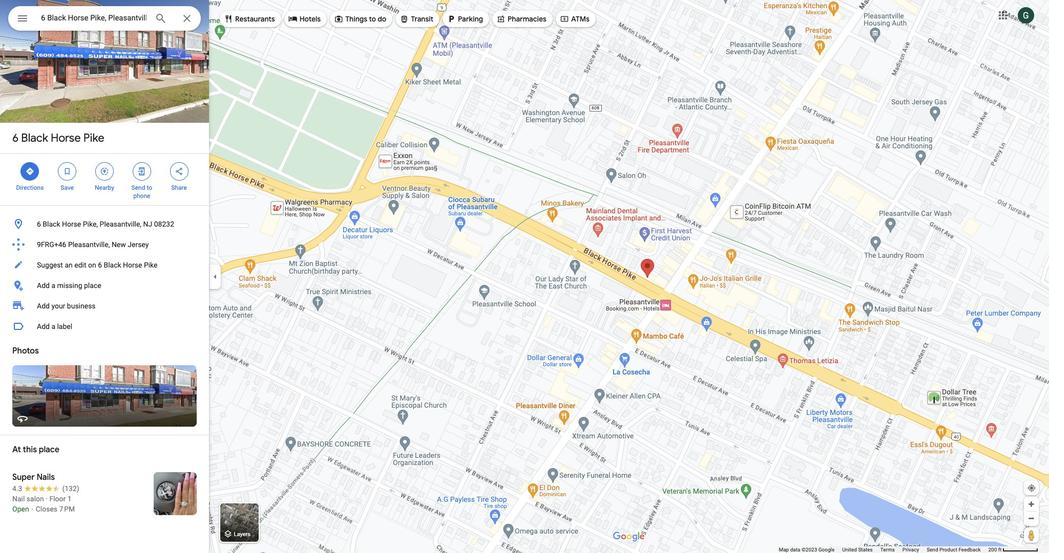 Task type: vqa. For each thing, say whether or not it's contained in the screenshot.
1 stop flight. element to the top
no



Task type: describe. For each thing, give the bounding box(es) containing it.
none field inside the 6 black horse pike, pleasantville, nj 08232 field
[[41, 12, 147, 24]]

this
[[23, 445, 37, 456]]

atms
[[571, 14, 590, 24]]

1
[[67, 496, 72, 504]]

·
[[46, 496, 48, 504]]

horse inside button
[[123, 261, 142, 270]]

business
[[67, 302, 96, 311]]

200 ft button
[[989, 548, 1039, 553]]

privacy button
[[903, 547, 919, 554]]

phone
[[133, 193, 150, 200]]

6 for 6 black horse pike
[[12, 131, 19, 146]]

nearby
[[95, 184, 114, 192]]

⋅
[[31, 506, 34, 514]]

add a label
[[37, 323, 72, 331]]

6 Black Horse Pike, Pleasantville, NJ 08232 field
[[8, 6, 201, 31]]

zoom out image
[[1028, 516, 1036, 523]]

at
[[12, 445, 21, 456]]


[[175, 166, 184, 177]]

 search field
[[8, 6, 201, 33]]

200 ft
[[989, 548, 1002, 553]]

 things to do
[[334, 13, 387, 25]]

share
[[171, 184, 187, 192]]

directions
[[16, 184, 44, 192]]

to inside send to phone
[[147, 184, 152, 192]]

at this place
[[12, 445, 59, 456]]

 hotels
[[288, 13, 321, 25]]

6 black horse pike, pleasantville, nj 08232 button
[[0, 214, 209, 235]]


[[137, 166, 146, 177]]

6 inside button
[[98, 261, 102, 270]]

suggest an edit on 6 black horse pike button
[[0, 255, 209, 276]]

9frg+46 pleasantville, new jersey button
[[0, 235, 209, 255]]

layers
[[234, 532, 251, 539]]

data
[[791, 548, 801, 553]]

pleasantville, inside 9frg+46 pleasantville, new jersey button
[[68, 241, 110, 249]]

do
[[378, 14, 387, 24]]

6 black horse pike, pleasantville, nj 08232
[[37, 220, 174, 229]]

jersey
[[128, 241, 149, 249]]

 parking
[[447, 13, 483, 25]]

1 vertical spatial place
[[39, 445, 59, 456]]

on
[[88, 261, 96, 270]]

label
[[57, 323, 72, 331]]

missing
[[57, 282, 82, 290]]

 atms
[[560, 13, 590, 25]]

4.3 stars 132 reviews image
[[12, 484, 79, 495]]

google account: greg robinson  
(robinsongreg175@gmail.com) image
[[1018, 7, 1035, 23]]

nail salon · floor 1 open ⋅ closes 7 pm
[[12, 496, 75, 514]]


[[100, 166, 109, 177]]

collapse side panel image
[[210, 271, 221, 283]]

edit
[[74, 261, 86, 270]]

add for add your business
[[37, 302, 50, 311]]

save
[[61, 184, 74, 192]]

nail
[[12, 496, 25, 504]]

closes
[[36, 506, 57, 514]]

transit
[[411, 14, 434, 24]]

send to phone
[[131, 184, 152, 200]]

map
[[779, 548, 789, 553]]

send for send product feedback
[[927, 548, 939, 553]]


[[25, 166, 35, 177]]

pike,
[[83, 220, 98, 229]]

floor
[[49, 496, 66, 504]]

6 black horse pike
[[12, 131, 104, 146]]

parking
[[458, 14, 483, 24]]

a for label
[[51, 323, 55, 331]]

send product feedback button
[[927, 547, 981, 554]]

an
[[65, 261, 73, 270]]

hotels
[[300, 14, 321, 24]]

6 black horse pike main content
[[0, 0, 209, 554]]

privacy
[[903, 548, 919, 553]]


[[400, 13, 409, 25]]

ft
[[999, 548, 1002, 553]]


[[497, 13, 506, 25]]

add your business
[[37, 302, 96, 311]]

08232
[[154, 220, 174, 229]]

 transit
[[400, 13, 434, 25]]

nj
[[143, 220, 152, 229]]

9frg+46 pleasantville, new jersey
[[37, 241, 149, 249]]



Task type: locate. For each thing, give the bounding box(es) containing it.
footer containing map data ©2023 google
[[779, 547, 989, 554]]


[[63, 166, 72, 177]]

google maps element
[[0, 0, 1050, 554]]

suggest
[[37, 261, 63, 270]]

0 vertical spatial send
[[131, 184, 145, 192]]

black inside button
[[43, 220, 60, 229]]

1 horizontal spatial send
[[927, 548, 939, 553]]

google
[[819, 548, 835, 553]]

add a missing place
[[37, 282, 101, 290]]

pleasantville, inside 6 black horse pike, pleasantville, nj 08232 button
[[100, 220, 142, 229]]

things
[[345, 14, 367, 24]]

restaurants
[[235, 14, 275, 24]]


[[447, 13, 456, 25]]


[[560, 13, 569, 25]]

photos
[[12, 346, 39, 357]]

pike down "jersey"
[[144, 261, 158, 270]]

©2023
[[802, 548, 818, 553]]

1 horizontal spatial pike
[[144, 261, 158, 270]]

add a missing place button
[[0, 276, 209, 296]]

1 vertical spatial to
[[147, 184, 152, 192]]

to left do
[[369, 14, 376, 24]]

1 horizontal spatial to
[[369, 14, 376, 24]]

 button
[[8, 6, 37, 33]]

horse inside button
[[62, 220, 81, 229]]

united
[[843, 548, 857, 553]]

2 a from the top
[[51, 323, 55, 331]]

super nails
[[12, 473, 55, 483]]

black
[[21, 131, 48, 146], [43, 220, 60, 229], [104, 261, 121, 270]]

black up ""
[[21, 131, 48, 146]]

add for add a missing place
[[37, 282, 50, 290]]

6 for 6 black horse pike, pleasantville, nj 08232
[[37, 220, 41, 229]]

footer
[[779, 547, 989, 554]]

to inside  things to do
[[369, 14, 376, 24]]

send product feedback
[[927, 548, 981, 553]]


[[288, 13, 298, 25]]

pike up 
[[83, 131, 104, 146]]

to up phone
[[147, 184, 152, 192]]

add left your
[[37, 302, 50, 311]]

show your location image
[[1028, 484, 1037, 494]]

black for 6 black horse pike, pleasantville, nj 08232
[[43, 220, 60, 229]]

show street view coverage image
[[1024, 528, 1039, 544]]

add a label button
[[0, 317, 209, 337]]

horse left pike,
[[62, 220, 81, 229]]

0 horizontal spatial 6
[[12, 131, 19, 146]]

6 inside button
[[37, 220, 41, 229]]

map data ©2023 google
[[779, 548, 835, 553]]

2 vertical spatial 6
[[98, 261, 102, 270]]

add
[[37, 282, 50, 290], [37, 302, 50, 311], [37, 323, 50, 331]]

add left label
[[37, 323, 50, 331]]

add your business link
[[0, 296, 209, 317]]


[[334, 13, 343, 25]]


[[16, 11, 29, 26]]

pike
[[83, 131, 104, 146], [144, 261, 158, 270]]

1 vertical spatial send
[[927, 548, 939, 553]]

0 vertical spatial 6
[[12, 131, 19, 146]]

feedback
[[959, 548, 981, 553]]

 pharmacies
[[497, 13, 547, 25]]

horse
[[51, 131, 81, 146], [62, 220, 81, 229], [123, 261, 142, 270]]

united states
[[843, 548, 873, 553]]

0 horizontal spatial send
[[131, 184, 145, 192]]

0 vertical spatial horse
[[51, 131, 81, 146]]

0 vertical spatial add
[[37, 282, 50, 290]]

1 vertical spatial add
[[37, 302, 50, 311]]

a
[[51, 282, 55, 290], [51, 323, 55, 331]]

pharmacies
[[508, 14, 547, 24]]

black up 9frg+46
[[43, 220, 60, 229]]

your
[[51, 302, 65, 311]]

a left label
[[51, 323, 55, 331]]

footer inside google maps element
[[779, 547, 989, 554]]

1 vertical spatial horse
[[62, 220, 81, 229]]

send inside send to phone
[[131, 184, 145, 192]]

0 horizontal spatial pike
[[83, 131, 104, 146]]

0 vertical spatial to
[[369, 14, 376, 24]]

place
[[84, 282, 101, 290], [39, 445, 59, 456]]

9frg+46
[[37, 241, 66, 249]]

actions for 6 black horse pike region
[[0, 154, 209, 206]]

send inside send product feedback button
[[927, 548, 939, 553]]

0 horizontal spatial place
[[39, 445, 59, 456]]

united states button
[[843, 547, 873, 554]]

 restaurants
[[224, 13, 275, 25]]


[[224, 13, 233, 25]]

place right the this
[[39, 445, 59, 456]]

1 vertical spatial 6
[[37, 220, 41, 229]]

None field
[[41, 12, 147, 24]]

salon
[[27, 496, 44, 504]]

product
[[940, 548, 958, 553]]

add down suggest
[[37, 282, 50, 290]]

open
[[12, 506, 29, 514]]

states
[[859, 548, 873, 553]]

1 vertical spatial a
[[51, 323, 55, 331]]

black right on at the top left of the page
[[104, 261, 121, 270]]

send up phone
[[131, 184, 145, 192]]

1 vertical spatial pike
[[144, 261, 158, 270]]

2 add from the top
[[37, 302, 50, 311]]

1 vertical spatial black
[[43, 220, 60, 229]]

1 horizontal spatial 6
[[37, 220, 41, 229]]

pleasantville, up new
[[100, 220, 142, 229]]

super
[[12, 473, 35, 483]]

add for add a label
[[37, 323, 50, 331]]

place inside button
[[84, 282, 101, 290]]

0 vertical spatial black
[[21, 131, 48, 146]]

1 vertical spatial pleasantville,
[[68, 241, 110, 249]]

suggest an edit on 6 black horse pike
[[37, 261, 158, 270]]

2 vertical spatial horse
[[123, 261, 142, 270]]

1 horizontal spatial place
[[84, 282, 101, 290]]

terms
[[881, 548, 895, 553]]

place down on at the top left of the page
[[84, 282, 101, 290]]

(132)
[[62, 485, 79, 494]]

terms button
[[881, 547, 895, 554]]

black for 6 black horse pike
[[21, 131, 48, 146]]

200
[[989, 548, 997, 553]]

3 add from the top
[[37, 323, 50, 331]]

horse down "jersey"
[[123, 261, 142, 270]]

0 vertical spatial place
[[84, 282, 101, 290]]

horse for pike,
[[62, 220, 81, 229]]

pleasantville,
[[100, 220, 142, 229], [68, 241, 110, 249]]

zoom in image
[[1028, 501, 1036, 509]]

horse for pike
[[51, 131, 81, 146]]

send left 'product'
[[927, 548, 939, 553]]

2 vertical spatial black
[[104, 261, 121, 270]]

0 vertical spatial pike
[[83, 131, 104, 146]]

6
[[12, 131, 19, 146], [37, 220, 41, 229], [98, 261, 102, 270]]

pike inside button
[[144, 261, 158, 270]]

to
[[369, 14, 376, 24], [147, 184, 152, 192]]

1 a from the top
[[51, 282, 55, 290]]

send
[[131, 184, 145, 192], [927, 548, 939, 553]]

horse up 
[[51, 131, 81, 146]]

1 add from the top
[[37, 282, 50, 290]]

0 vertical spatial a
[[51, 282, 55, 290]]

new
[[112, 241, 126, 249]]

send for send to phone
[[131, 184, 145, 192]]

a left missing
[[51, 282, 55, 290]]

nails
[[37, 473, 55, 483]]

pleasantville, down pike,
[[68, 241, 110, 249]]

2 horizontal spatial 6
[[98, 261, 102, 270]]

0 vertical spatial pleasantville,
[[100, 220, 142, 229]]

2 vertical spatial add
[[37, 323, 50, 331]]

0 horizontal spatial to
[[147, 184, 152, 192]]

7 pm
[[59, 506, 75, 514]]

a for missing
[[51, 282, 55, 290]]

4.3
[[12, 485, 22, 494]]

black inside button
[[104, 261, 121, 270]]



